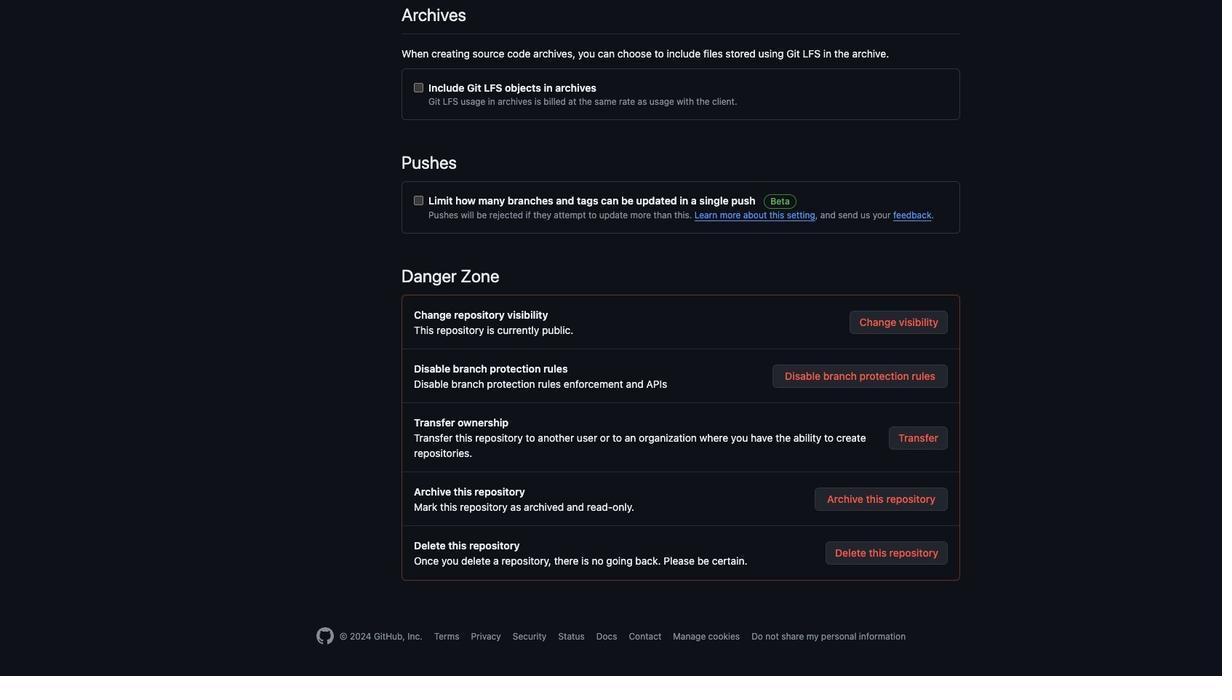 Task type: locate. For each thing, give the bounding box(es) containing it.
None checkbox
[[414, 83, 424, 92], [414, 196, 424, 205], [414, 83, 424, 92], [414, 196, 424, 205]]



Task type: vqa. For each thing, say whether or not it's contained in the screenshot.
commits by terryturtle85 tooltip
no



Task type: describe. For each thing, give the bounding box(es) containing it.
homepage image
[[316, 627, 334, 645]]



